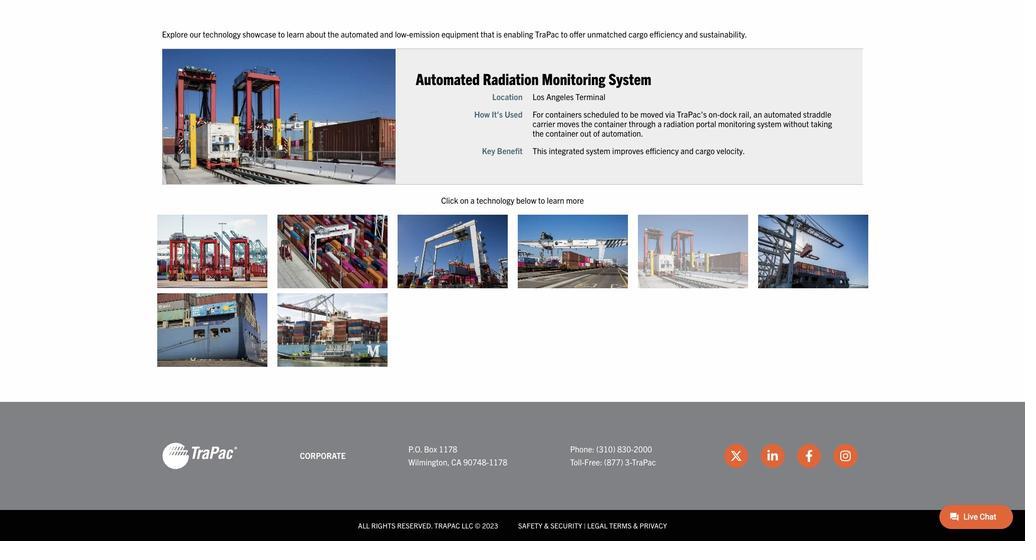 Task type: describe. For each thing, give the bounding box(es) containing it.
angeles
[[546, 91, 574, 101]]

to left offer
[[561, 29, 568, 39]]

radiation
[[664, 119, 694, 129]]

privacy
[[640, 521, 667, 530]]

an
[[754, 109, 762, 119]]

0 horizontal spatial cargo
[[629, 29, 648, 39]]

emission
[[409, 29, 440, 39]]

taking
[[811, 119, 832, 129]]

of
[[593, 128, 600, 138]]

this
[[533, 146, 547, 156]]

to right showcase
[[278, 29, 285, 39]]

0 horizontal spatial container
[[546, 128, 578, 138]]

moved
[[640, 109, 664, 119]]

0 vertical spatial efficiency
[[650, 29, 683, 39]]

p.o.
[[408, 444, 422, 454]]

used
[[505, 109, 523, 119]]

straddle
[[803, 109, 831, 119]]

click on a technology below to learn more
[[441, 195, 584, 205]]

830-
[[617, 444, 634, 454]]

90748-
[[463, 457, 489, 467]]

llc
[[462, 521, 473, 530]]

0 horizontal spatial technology
[[203, 29, 241, 39]]

rights
[[371, 521, 396, 530]]

corporate image
[[162, 442, 237, 470]]

toll-
[[570, 457, 584, 467]]

1 horizontal spatial cargo
[[696, 146, 715, 156]]

1 & from the left
[[544, 521, 549, 530]]

safety & security | legal terms & privacy
[[518, 521, 667, 530]]

©
[[475, 521, 480, 530]]

system inside for containers scheduled to be moved via trapac's on-dock rail, an automated straddle carrier moves the container through a radiation portal monitoring system without taking the container out of automation.
[[757, 119, 782, 129]]

to right below
[[538, 195, 545, 205]]

click
[[441, 195, 458, 205]]

explore
[[162, 29, 188, 39]]

unmatched
[[587, 29, 627, 39]]

location
[[492, 91, 523, 101]]

reserved.
[[397, 521, 433, 530]]

automated radiation monitoring system main content
[[152, 28, 1025, 372]]

containers
[[545, 109, 582, 119]]

on
[[460, 195, 469, 205]]

out
[[580, 128, 591, 138]]

is
[[496, 29, 502, 39]]

how
[[474, 109, 490, 119]]

more
[[566, 195, 584, 205]]

scheduled
[[584, 109, 619, 119]]

how it's used
[[474, 109, 523, 119]]

benefit
[[497, 146, 523, 156]]

be
[[630, 109, 639, 119]]

for
[[533, 109, 544, 119]]

1 vertical spatial system
[[586, 146, 610, 156]]

improves
[[612, 146, 644, 156]]

key benefit
[[482, 146, 523, 156]]

and left sustainability.
[[685, 29, 698, 39]]

on-
[[709, 109, 720, 119]]

automated inside for containers scheduled to be moved via trapac's on-dock rail, an automated straddle carrier moves the container through a radiation portal monitoring system without taking the container out of automation.
[[764, 109, 801, 119]]

automated
[[416, 69, 480, 88]]

automation.
[[602, 128, 643, 138]]

that
[[481, 29, 494, 39]]

terminal
[[576, 91, 606, 101]]

portal
[[696, 119, 716, 129]]

phone:
[[570, 444, 594, 454]]

equipment
[[442, 29, 479, 39]]

safety & security link
[[518, 521, 582, 530]]

a inside for containers scheduled to be moved via trapac's on-dock rail, an automated straddle carrier moves the container through a radiation portal monitoring system without taking the container out of automation.
[[658, 119, 662, 129]]

key
[[482, 146, 495, 156]]

0 horizontal spatial the
[[328, 29, 339, 39]]

to inside for containers scheduled to be moved via trapac's on-dock rail, an automated straddle carrier moves the container through a radiation portal monitoring system without taking the container out of automation.
[[621, 109, 628, 119]]

about
[[306, 29, 326, 39]]

wilmington,
[[408, 457, 450, 467]]

carrier
[[533, 119, 555, 129]]

1 vertical spatial trapac los angeles automated radiation scanning image
[[638, 215, 748, 288]]

through
[[629, 119, 656, 129]]

legal
[[587, 521, 608, 530]]

this integrated system improves efficiency and cargo velocity.
[[533, 146, 745, 156]]



Task type: locate. For each thing, give the bounding box(es) containing it.
cargo
[[629, 29, 648, 39], [696, 146, 715, 156]]

system
[[609, 69, 651, 88]]

0 horizontal spatial &
[[544, 521, 549, 530]]

automated radiation monitoring system
[[416, 69, 651, 88]]

integrated
[[549, 146, 584, 156]]

technology left below
[[476, 195, 514, 205]]

0 horizontal spatial learn
[[287, 29, 304, 39]]

1 vertical spatial technology
[[476, 195, 514, 205]]

ca
[[451, 457, 461, 467]]

0 vertical spatial cargo
[[629, 29, 648, 39]]

1 horizontal spatial &
[[633, 521, 638, 530]]

trapac
[[434, 521, 460, 530]]

our
[[190, 29, 201, 39]]

below
[[516, 195, 536, 205]]

radiation
[[483, 69, 539, 88]]

1 vertical spatial automated
[[764, 109, 801, 119]]

2 horizontal spatial the
[[581, 119, 592, 129]]

1 horizontal spatial trapac los angeles automated radiation scanning image
[[638, 215, 748, 288]]

1 horizontal spatial technology
[[476, 195, 514, 205]]

0 vertical spatial 1178
[[439, 444, 457, 454]]

and down for containers scheduled to be moved via trapac's on-dock rail, an automated straddle carrier moves the container through a radiation portal monitoring system without taking the container out of automation.
[[681, 146, 694, 156]]

0 vertical spatial a
[[658, 119, 662, 129]]

monitoring
[[718, 119, 755, 129]]

trapac inside automated radiation monitoring system main content
[[535, 29, 559, 39]]

safety
[[518, 521, 542, 530]]

container up "integrated"
[[546, 128, 578, 138]]

1 horizontal spatial container
[[594, 119, 627, 129]]

0 horizontal spatial 1178
[[439, 444, 457, 454]]

0 vertical spatial technology
[[203, 29, 241, 39]]

technology
[[203, 29, 241, 39], [476, 195, 514, 205]]

corporate
[[300, 451, 346, 461]]

showcase
[[243, 29, 276, 39]]

& right safety
[[544, 521, 549, 530]]

free:
[[584, 457, 602, 467]]

1 horizontal spatial 1178
[[489, 457, 507, 467]]

moves
[[557, 119, 579, 129]]

learn left about
[[287, 29, 304, 39]]

1178 up ca
[[439, 444, 457, 454]]

automated
[[341, 29, 378, 39], [764, 109, 801, 119]]

container left be
[[594, 119, 627, 129]]

footer
[[0, 402, 1025, 541]]

1 vertical spatial cargo
[[696, 146, 715, 156]]

trapac los angeles automated radiation scanning image
[[162, 49, 396, 184], [638, 215, 748, 288]]

and left low-
[[380, 29, 393, 39]]

3-
[[625, 457, 632, 467]]

enabling
[[504, 29, 533, 39]]

1 vertical spatial efficiency
[[646, 146, 679, 156]]

to
[[278, 29, 285, 39], [561, 29, 568, 39], [621, 109, 628, 119], [538, 195, 545, 205]]

system down the of
[[586, 146, 610, 156]]

0 horizontal spatial trapac
[[535, 29, 559, 39]]

efficiency
[[650, 29, 683, 39], [646, 146, 679, 156]]

2023
[[482, 521, 498, 530]]

the up this
[[533, 128, 544, 138]]

0 vertical spatial trapac los angeles automated radiation scanning image
[[162, 49, 396, 184]]

velocity.
[[717, 146, 745, 156]]

phone: (310) 830-2000 toll-free: (877) 3-trapac
[[570, 444, 656, 467]]

sustainability.
[[700, 29, 747, 39]]

cargo left velocity.
[[696, 146, 715, 156]]

all rights reserved. trapac llc © 2023
[[358, 521, 498, 530]]

without
[[783, 119, 809, 129]]

1 horizontal spatial automated
[[764, 109, 801, 119]]

the right about
[[328, 29, 339, 39]]

security
[[550, 521, 582, 530]]

1 horizontal spatial a
[[658, 119, 662, 129]]

& right "terms"
[[633, 521, 638, 530]]

1 horizontal spatial the
[[533, 128, 544, 138]]

0 vertical spatial system
[[757, 119, 782, 129]]

offer
[[570, 29, 585, 39]]

0 horizontal spatial a
[[471, 195, 475, 205]]

terms
[[609, 521, 632, 530]]

&
[[544, 521, 549, 530], [633, 521, 638, 530]]

technology right our
[[203, 29, 241, 39]]

monitoring
[[542, 69, 605, 88]]

trapac's
[[677, 109, 707, 119]]

low-
[[395, 29, 409, 39]]

los
[[533, 91, 545, 101]]

explore our technology showcase to learn about the automated and low-emission equipment that is enabling trapac to offer unmatched cargo efficiency and sustainability.
[[162, 29, 747, 39]]

for containers scheduled to be moved via trapac's on-dock rail, an automated straddle carrier moves the container through a radiation portal monitoring system without taking the container out of automation.
[[533, 109, 832, 138]]

los angeles terminal
[[533, 91, 606, 101]]

|
[[584, 521, 586, 530]]

1 horizontal spatial trapac
[[632, 457, 656, 467]]

cargo right 'unmatched'
[[629, 29, 648, 39]]

automated right an
[[764, 109, 801, 119]]

1 vertical spatial learn
[[547, 195, 564, 205]]

1178 right ca
[[489, 457, 507, 467]]

0 horizontal spatial system
[[586, 146, 610, 156]]

a
[[658, 119, 662, 129], [471, 195, 475, 205]]

legal terms & privacy link
[[587, 521, 667, 530]]

system
[[757, 119, 782, 129], [586, 146, 610, 156]]

1 horizontal spatial system
[[757, 119, 782, 129]]

trapac down "2000"
[[632, 457, 656, 467]]

trapac right enabling
[[535, 29, 559, 39]]

learn left more
[[547, 195, 564, 205]]

1 vertical spatial trapac
[[632, 457, 656, 467]]

the left the of
[[581, 119, 592, 129]]

(310)
[[596, 444, 615, 454]]

dock
[[720, 109, 737, 119]]

trapac inside phone: (310) 830-2000 toll-free: (877) 3-trapac
[[632, 457, 656, 467]]

1 vertical spatial 1178
[[489, 457, 507, 467]]

0 vertical spatial trapac
[[535, 29, 559, 39]]

a left via
[[658, 119, 662, 129]]

automated left low-
[[341, 29, 378, 39]]

it's
[[492, 109, 503, 119]]

2000
[[634, 444, 652, 454]]

box
[[424, 444, 437, 454]]

and
[[380, 29, 393, 39], [685, 29, 698, 39], [681, 146, 694, 156]]

1 horizontal spatial learn
[[547, 195, 564, 205]]

footer containing p.o. box 1178
[[0, 402, 1025, 541]]

0 horizontal spatial automated
[[341, 29, 378, 39]]

learn
[[287, 29, 304, 39], [547, 195, 564, 205]]

all
[[358, 521, 370, 530]]

to left be
[[621, 109, 628, 119]]

a right on
[[471, 195, 475, 205]]

0 horizontal spatial trapac los angeles automated radiation scanning image
[[162, 49, 396, 184]]

2 & from the left
[[633, 521, 638, 530]]

0 vertical spatial automated
[[341, 29, 378, 39]]

p.o. box 1178 wilmington, ca 90748-1178
[[408, 444, 507, 467]]

trapac los angeles automated stacking crane image
[[277, 215, 387, 288]]

0 vertical spatial learn
[[287, 29, 304, 39]]

via
[[665, 109, 675, 119]]

1 vertical spatial a
[[471, 195, 475, 205]]

rail,
[[739, 109, 752, 119]]

(877)
[[604, 457, 623, 467]]

trapac
[[535, 29, 559, 39], [632, 457, 656, 467]]

system right rail,
[[757, 119, 782, 129]]

1178
[[439, 444, 457, 454], [489, 457, 507, 467]]



Task type: vqa. For each thing, say whether or not it's contained in the screenshot.
CA
yes



